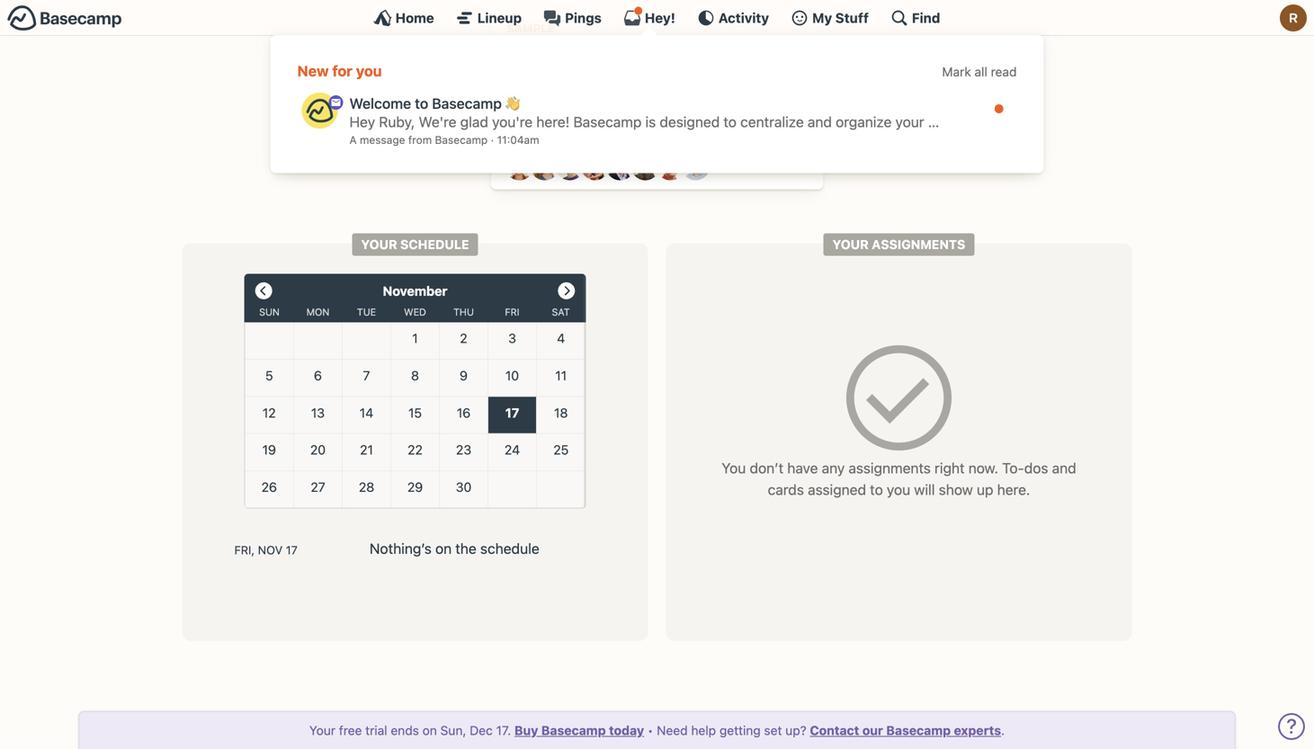 Task type: vqa. For each thing, say whether or not it's contained in the screenshot.
right
yes



Task type: locate. For each thing, give the bounding box(es) containing it.
my stuff button
[[791, 9, 869, 27]]

pings button
[[543, 9, 602, 27]]

welcome
[[349, 95, 411, 112]]

how
[[767, 61, 794, 79]]

now.
[[969, 460, 998, 477]]

your left assignments
[[833, 237, 869, 252]]

lineup
[[477, 10, 522, 26]]

you
[[356, 62, 382, 80], [887, 481, 910, 499]]

main element
[[0, 0, 1314, 173]]

to
[[682, 61, 695, 79], [628, 80, 641, 97], [415, 95, 428, 112], [870, 481, 883, 499]]

👋
[[507, 61, 521, 79], [505, 95, 520, 112]]

have
[[787, 460, 818, 477]]

on left sun,
[[422, 723, 437, 738]]

on left the the
[[435, 540, 452, 557]]

your assignments
[[833, 237, 966, 252]]

wed
[[404, 306, 426, 318]]

👋 up we
[[507, 61, 521, 79]]

to down assignments
[[870, 481, 883, 499]]

0 vertical spatial you
[[356, 62, 382, 80]]

basecamp up "take"
[[556, 80, 624, 97]]

to up 'look'
[[628, 80, 641, 97]]

2 vertical spatial a
[[608, 99, 616, 116]]

cards
[[768, 481, 804, 499]]

your left schedule
[[361, 237, 397, 252]]

sample
[[582, 61, 629, 79]]

17
[[286, 543, 298, 557]]

assigned
[[808, 481, 866, 499]]

lineup link
[[456, 9, 522, 27]]

0 horizontal spatial a
[[570, 61, 578, 79]]

use
[[529, 80, 552, 97]]

up?
[[786, 723, 807, 738]]

nothing's on the schedule
[[370, 540, 539, 557]]

a left 'look'
[[608, 99, 616, 116]]

don't
[[750, 460, 784, 477]]

make
[[645, 80, 680, 97]]

free
[[339, 723, 362, 738]]

your
[[361, 237, 397, 252], [833, 237, 869, 252], [309, 723, 336, 738]]

take
[[574, 99, 604, 116]]

a right is
[[570, 61, 578, 79]]

and down podcast
[[700, 99, 724, 116]]

cheryl walters image
[[530, 152, 559, 181]]

find button
[[890, 9, 940, 27]]

right
[[935, 460, 965, 477]]

mon
[[306, 306, 330, 318]]

1 horizontal spatial and
[[1052, 460, 1076, 477]]

message
[[360, 134, 405, 146]]

11:04am
[[497, 134, 539, 146]]

sun
[[259, 306, 280, 318]]

any
[[822, 460, 845, 477]]

is
[[556, 61, 567, 79]]

onboarding image
[[329, 95, 343, 110]]

0 vertical spatial a
[[570, 61, 578, 79]]

on
[[435, 540, 452, 557], [422, 723, 437, 738]]

nicole katz image
[[631, 152, 660, 181]]

assignments
[[849, 460, 931, 477]]

1 vertical spatial a
[[683, 80, 691, 97]]

here.
[[997, 481, 1030, 499]]

your left free
[[309, 723, 336, 738]]

1 horizontal spatial you
[[887, 481, 910, 499]]

and inside you don't have any assignments right now. to‑dos and cards assigned to you will show up here.
[[1052, 460, 1076, 477]]

17.
[[496, 723, 511, 738]]

to up from
[[415, 95, 428, 112]]

0 vertical spatial 👋
[[507, 61, 521, 79]]

nothing's
[[370, 540, 432, 557]]

a
[[570, 61, 578, 79], [683, 80, 691, 97], [608, 99, 616, 116]]

you right for
[[356, 62, 382, 80]]

dec
[[470, 723, 493, 738]]

my stuff
[[812, 10, 869, 26]]

a up around at top
[[683, 80, 691, 97]]

2 horizontal spatial your
[[833, 237, 869, 252]]

to right project
[[682, 61, 695, 79]]

and
[[700, 99, 724, 116], [1052, 460, 1076, 477]]

0 horizontal spatial and
[[700, 99, 724, 116]]

1 vertical spatial 👋
[[505, 95, 520, 112]]

to inside you don't have any assignments right now. to‑dos and cards assigned to you will show up here.
[[870, 481, 883, 499]]

1 horizontal spatial your
[[361, 237, 397, 252]]

pings
[[565, 10, 602, 26]]

0 vertical spatial and
[[700, 99, 724, 116]]

1 vertical spatial and
[[1052, 460, 1076, 477]]

and right to‑dos
[[1052, 460, 1076, 477]]

0 horizontal spatial you
[[356, 62, 382, 80]]

fri
[[505, 306, 520, 318]]

thu
[[453, 306, 474, 318]]

you don't have any assignments right now. to‑dos and cards assigned to you will show up here.
[[722, 460, 1076, 499]]

contact our basecamp experts link
[[810, 723, 1001, 738]]

👋 inside 👋 this is a sample project to showcase how we use basecamp to make a podcast called rework. take a look around and explore!
[[507, 61, 521, 79]]

👋 left use
[[505, 95, 520, 112]]

today
[[609, 723, 644, 738]]

basecamp
[[556, 80, 624, 97], [432, 95, 502, 112], [435, 134, 488, 146], [541, 723, 606, 738], [886, 723, 951, 738]]

welcome to basecamp 👋
[[349, 95, 520, 112]]

victor cooper image
[[681, 152, 710, 181]]

tue
[[357, 306, 376, 318]]

basecamp right from
[[435, 134, 488, 146]]

we
[[507, 80, 525, 97]]

you down assignments
[[887, 481, 910, 499]]

1 vertical spatial you
[[887, 481, 910, 499]]



Task type: describe. For each thing, give the bounding box(es) containing it.
jared davis image
[[555, 152, 584, 181]]

2 horizontal spatial a
[[683, 80, 691, 97]]

podcast
[[695, 80, 748, 97]]

ends
[[391, 723, 419, 738]]

help
[[691, 723, 716, 738]]

you inside you don't have any assignments right now. to‑dos and cards assigned to you will show up here.
[[887, 481, 910, 499]]

you
[[722, 460, 746, 477]]

rework.
[[507, 99, 570, 116]]

your free trial ends on sun, dec 17. buy basecamp today • need help getting set up? contact our basecamp experts .
[[309, 723, 1005, 738]]

hey! button
[[623, 6, 675, 27]]

to‑dos
[[1002, 460, 1048, 477]]

josh fiske image
[[606, 152, 635, 181]]

11:04am element
[[497, 134, 539, 146]]

contact
[[810, 723, 859, 738]]

a message from basecamp 11:04am
[[349, 134, 539, 146]]

annie bryan image
[[505, 152, 534, 181]]

find
[[912, 10, 940, 26]]

showcase
[[699, 61, 763, 79]]

.
[[1001, 723, 1005, 738]]

to inside "main" element
[[415, 95, 428, 112]]

trial
[[365, 723, 387, 738]]

your for your assignments
[[833, 237, 869, 252]]

new
[[297, 62, 329, 80]]

basecamp image
[[302, 93, 338, 129]]

buy
[[515, 723, 538, 738]]

basecamp right our
[[886, 723, 951, 738]]

sample
[[507, 21, 555, 34]]

mark all read button
[[942, 63, 1017, 81]]

0 vertical spatial on
[[435, 540, 452, 557]]

set
[[764, 723, 782, 738]]

and inside 👋 this is a sample project to showcase how we use basecamp to make a podcast called rework. take a look around and explore!
[[700, 99, 724, 116]]

home link
[[374, 9, 434, 27]]

sun,
[[440, 723, 466, 738]]

experts
[[954, 723, 1001, 738]]

switch accounts image
[[7, 4, 122, 32]]

ruby image
[[1280, 4, 1307, 31]]

basecamp inside 👋 this is a sample project to showcase how we use basecamp to make a podcast called rework. take a look around and explore!
[[556, 80, 624, 97]]

sat
[[552, 306, 570, 318]]

new for you
[[297, 62, 382, 80]]

fri, nov 17
[[234, 543, 298, 557]]

basecamp right buy on the bottom left
[[541, 723, 606, 738]]

project
[[632, 61, 678, 79]]

show
[[939, 481, 973, 499]]

buy basecamp today link
[[515, 723, 644, 738]]

1 vertical spatial on
[[422, 723, 437, 738]]

activity link
[[697, 9, 769, 27]]

basecamp up a message from basecamp 11:04am
[[432, 95, 502, 112]]

👋 inside "main" element
[[505, 95, 520, 112]]

steve marsh image
[[656, 152, 685, 181]]

👋 this is a sample project to showcase how we use basecamp to make a podcast called rework. take a look around and explore!
[[507, 61, 794, 116]]

our
[[863, 723, 883, 738]]

mark all read
[[942, 64, 1017, 79]]

look
[[619, 99, 647, 116]]

nov
[[258, 543, 283, 557]]

you inside "main" element
[[356, 62, 382, 80]]

jennifer young image
[[581, 152, 609, 181]]

up
[[977, 481, 993, 499]]

this
[[525, 61, 552, 79]]

assignments
[[872, 237, 966, 252]]

need
[[657, 723, 688, 738]]

•
[[648, 723, 653, 738]]

activity
[[719, 10, 769, 26]]

a
[[349, 134, 357, 146]]

schedule
[[400, 237, 469, 252]]

your schedule
[[361, 237, 469, 252]]

explore!
[[728, 99, 780, 116]]

schedule
[[480, 540, 539, 557]]

my
[[812, 10, 832, 26]]

mark
[[942, 64, 971, 79]]

the
[[455, 540, 477, 557]]

fri,
[[234, 543, 255, 557]]

around
[[651, 99, 696, 116]]

november
[[383, 283, 447, 299]]

stuff
[[835, 10, 869, 26]]

all
[[975, 64, 988, 79]]

read
[[991, 64, 1017, 79]]

1 horizontal spatial a
[[608, 99, 616, 116]]

getting
[[720, 723, 761, 738]]

home
[[395, 10, 434, 26]]

hey!
[[645, 10, 675, 26]]

0 horizontal spatial your
[[309, 723, 336, 738]]

from
[[408, 134, 432, 146]]

your for your schedule
[[361, 237, 397, 252]]

will
[[914, 481, 935, 499]]

for
[[332, 62, 353, 80]]



